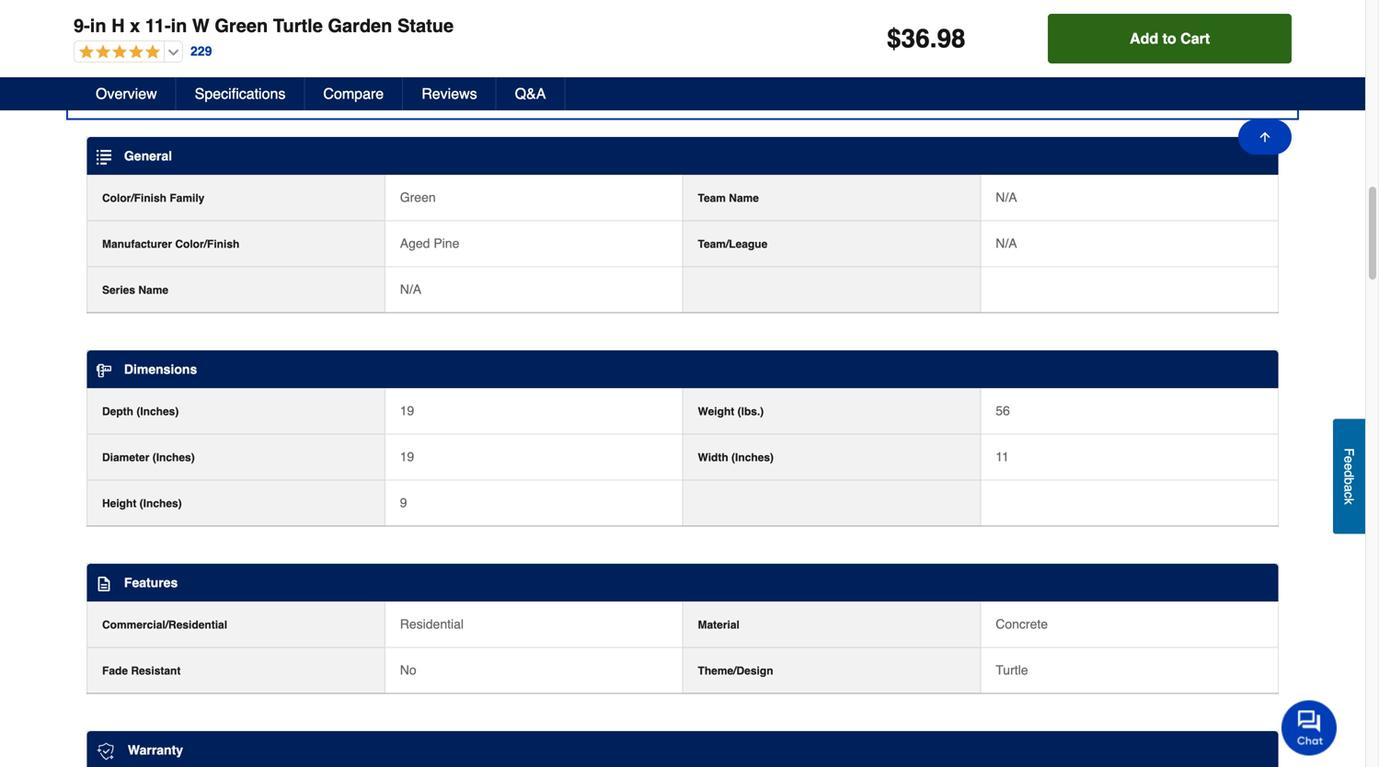 Task type: locate. For each thing, give the bounding box(es) containing it.
0 vertical spatial name
[[729, 192, 759, 205]]

fade resistant
[[102, 665, 181, 678]]

depth
[[102, 406, 133, 419]]

setting
[[280, 11, 318, 25]]

2 horizontal spatial in
[[198, 11, 208, 25]]

green up aged on the left top
[[400, 190, 436, 205]]

0 horizontal spatial in
[[90, 15, 106, 36]]

1 19 from the top
[[400, 404, 415, 419]]

d
[[1343, 471, 1357, 478]]

name right series
[[138, 284, 169, 297]]

garden
[[236, 11, 276, 25]]

19
[[400, 404, 415, 419], [400, 450, 415, 465]]

in
[[198, 11, 208, 25], [90, 15, 106, 36], [171, 15, 187, 36]]

reviews button
[[403, 77, 497, 110]]

overview
[[96, 85, 157, 102]]

(lbs.)
[[738, 406, 764, 419]]

0 vertical spatial n/a
[[996, 190, 1018, 205]]

1 e from the top
[[1343, 456, 1357, 463]]

4.9 stars image
[[75, 44, 160, 61]]

statue
[[398, 15, 454, 36]]

(inches) for diameter (inches)
[[153, 452, 195, 465]]

(inches) right width
[[732, 452, 774, 465]]

material
[[698, 619, 740, 632]]

2 vertical spatial n/a
[[400, 282, 422, 297]]

9-in h x 11-in w green turtle garden statue
[[74, 15, 454, 36]]

in left h
[[90, 15, 106, 36]]

0 horizontal spatial turtle
[[273, 15, 323, 36]]

series
[[102, 284, 135, 297]]

in left w
[[171, 15, 187, 36]]

color/finish
[[102, 192, 167, 205], [175, 238, 240, 251]]

any
[[212, 11, 233, 25]]

depth (inches)
[[102, 406, 179, 419]]

height (inches)
[[102, 498, 182, 511]]

36
[[902, 24, 930, 53]]

k
[[1343, 499, 1357, 505]]

no
[[400, 663, 417, 678]]

turtle left garden
[[273, 15, 323, 36]]

1 horizontal spatial turtle
[[996, 663, 1029, 678]]

pine
[[434, 236, 460, 251]]

compare
[[324, 85, 384, 102]]

n/a for aged pine
[[996, 236, 1018, 251]]

series name
[[102, 284, 169, 297]]

2 e from the top
[[1343, 463, 1357, 471]]

q&a
[[515, 85, 546, 102]]

(inches) right height
[[140, 498, 182, 511]]

(inches) right diameter
[[153, 452, 195, 465]]

turtle down concrete
[[996, 663, 1029, 678]]

residential
[[400, 617, 464, 632]]

aged pine
[[400, 236, 460, 251]]

(inches)
[[137, 406, 179, 419], [153, 452, 195, 465], [732, 452, 774, 465], [140, 498, 182, 511]]

aged
[[400, 236, 430, 251]]

commercial/residential
[[102, 619, 227, 632]]

(inches) for depth (inches)
[[137, 406, 179, 419]]

e up b
[[1343, 463, 1357, 471]]

arrow up image
[[1258, 130, 1273, 145]]

cart
[[1181, 30, 1211, 47]]

n/a
[[996, 190, 1018, 205], [996, 236, 1018, 251], [400, 282, 422, 297]]

1 horizontal spatial color/finish
[[175, 238, 240, 251]]

to
[[1163, 30, 1177, 47]]

x
[[130, 15, 140, 36]]

weight (lbs.)
[[698, 406, 764, 419]]

1 vertical spatial turtle
[[996, 663, 1029, 678]]

family
[[170, 192, 205, 205]]

1 vertical spatial color/finish
[[175, 238, 240, 251]]

1 horizontal spatial name
[[729, 192, 759, 205]]

blends perfectly in any garden setting
[[103, 11, 318, 25]]

9
[[400, 496, 407, 511]]

1 vertical spatial n/a
[[996, 236, 1018, 251]]

1 horizontal spatial green
[[400, 190, 436, 205]]

perfectly
[[146, 11, 195, 25]]

1 vertical spatial name
[[138, 284, 169, 297]]

garden
[[328, 15, 393, 36]]

56
[[996, 404, 1011, 419]]

features
[[124, 576, 178, 591]]

green right w
[[215, 15, 268, 36]]

compare button
[[305, 77, 403, 110]]

width (inches)
[[698, 452, 774, 465]]

0 horizontal spatial name
[[138, 284, 169, 297]]

(inches) for width (inches)
[[732, 452, 774, 465]]

color/finish down general
[[102, 192, 167, 205]]

turtle
[[273, 15, 323, 36], [996, 663, 1029, 678]]

11
[[996, 450, 1010, 465]]

h
[[111, 15, 125, 36]]

color/finish down family
[[175, 238, 240, 251]]

0 vertical spatial 19
[[400, 404, 415, 419]]

2 19 from the top
[[400, 450, 415, 465]]

name
[[729, 192, 759, 205], [138, 284, 169, 297]]

manufacturer
[[102, 238, 172, 251]]

1 vertical spatial 19
[[400, 450, 415, 465]]

team name
[[698, 192, 759, 205]]

green
[[215, 15, 268, 36], [400, 190, 436, 205]]

height
[[102, 498, 137, 511]]

name right the team
[[729, 192, 759, 205]]

1 vertical spatial green
[[400, 190, 436, 205]]

fade
[[102, 665, 128, 678]]

0 vertical spatial green
[[215, 15, 268, 36]]

in left any
[[198, 11, 208, 25]]

e up d
[[1343, 456, 1357, 463]]

e
[[1343, 456, 1357, 463], [1343, 463, 1357, 471]]

0 vertical spatial color/finish
[[102, 192, 167, 205]]

specifications
[[88, 76, 238, 101], [195, 85, 286, 102]]

specifications button
[[68, 60, 1298, 118], [176, 77, 305, 110]]

general
[[124, 149, 172, 164]]

(inches) right depth at the bottom left
[[137, 406, 179, 419]]



Task type: describe. For each thing, give the bounding box(es) containing it.
chat invite button image
[[1282, 700, 1339, 756]]

manufacturer color/finish
[[102, 238, 240, 251]]

name for team name
[[729, 192, 759, 205]]

overview button
[[77, 77, 176, 110]]

dimensions
[[124, 362, 197, 377]]

weight
[[698, 406, 735, 419]]

(inches) for height (inches)
[[140, 498, 182, 511]]

11-
[[145, 15, 171, 36]]

team/league
[[698, 238, 768, 251]]

name for series name
[[138, 284, 169, 297]]

f e e d b a c k button
[[1334, 419, 1366, 534]]

add
[[1131, 30, 1159, 47]]

diameter
[[102, 452, 149, 465]]

229
[[191, 44, 212, 59]]

notes image
[[97, 577, 111, 592]]

0 horizontal spatial green
[[215, 15, 268, 36]]

reviews
[[422, 85, 477, 102]]

color/finish family
[[102, 192, 205, 205]]

dimensions image
[[97, 364, 111, 378]]

list view image
[[97, 150, 111, 165]]

f e e d b a c k
[[1343, 448, 1357, 505]]

a
[[1343, 485, 1357, 492]]

width
[[698, 452, 729, 465]]

concrete
[[996, 617, 1049, 632]]

0 horizontal spatial color/finish
[[102, 192, 167, 205]]

add to cart
[[1131, 30, 1211, 47]]

0 vertical spatial turtle
[[273, 15, 323, 36]]

blends
[[103, 11, 143, 25]]

f
[[1343, 448, 1357, 456]]

w
[[192, 15, 210, 36]]

.
[[930, 24, 938, 53]]

resistant
[[131, 665, 181, 678]]

19 for 56
[[400, 404, 415, 419]]

$ 36 . 98
[[887, 24, 966, 53]]

diameter (inches)
[[102, 452, 195, 465]]

team
[[698, 192, 726, 205]]

c
[[1343, 492, 1357, 499]]

theme/design
[[698, 665, 774, 678]]

b
[[1343, 478, 1357, 485]]

q&a button
[[497, 77, 566, 110]]

1 horizontal spatial in
[[171, 15, 187, 36]]

19 for 11
[[400, 450, 415, 465]]

98
[[938, 24, 966, 53]]

9-
[[74, 15, 90, 36]]

add to cart button
[[1049, 14, 1293, 64]]

$
[[887, 24, 902, 53]]

n/a for green
[[996, 190, 1018, 205]]

warranty
[[128, 744, 183, 758]]



Task type: vqa. For each thing, say whether or not it's contained in the screenshot.
the information).
no



